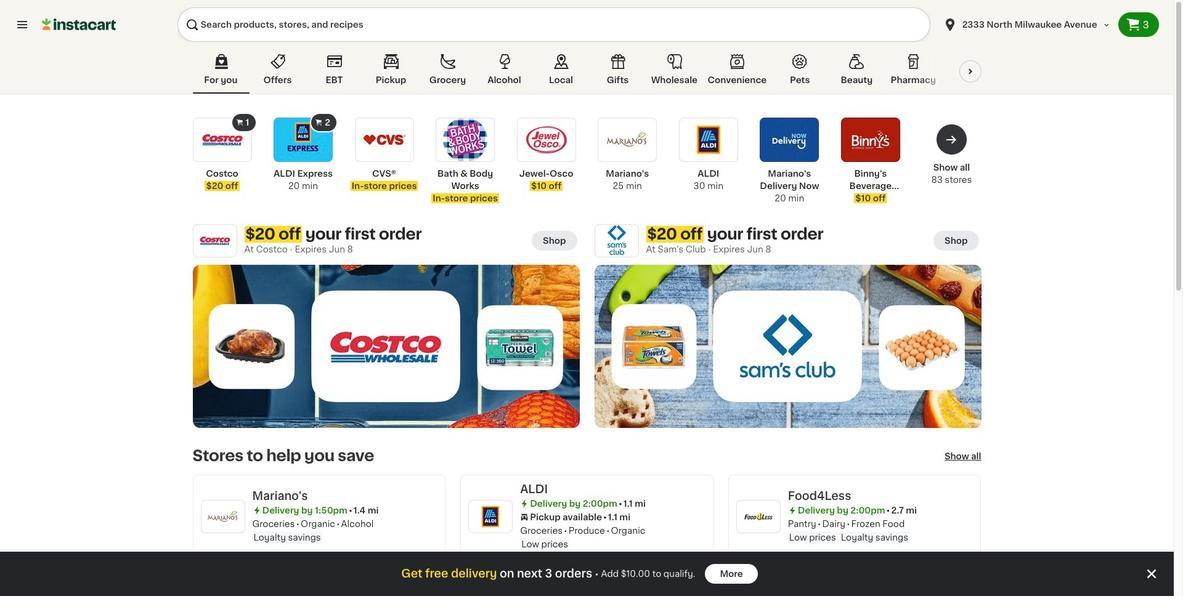 Task type: locate. For each thing, give the bounding box(es) containing it.
mariano's logo image
[[206, 500, 239, 534]]

bath & body works image
[[443, 118, 488, 162]]

None search field
[[178, 7, 931, 42]]

mariano's delivery now image
[[768, 118, 812, 162]]

costco image
[[200, 118, 244, 162]]

jewel osco image
[[524, 118, 569, 162]]

tab panel
[[186, 113, 988, 597]]

instacart image
[[42, 17, 116, 32]]

food4less logo image
[[742, 500, 775, 534]]

mariano's image
[[605, 118, 650, 162]]

costco logo image
[[198, 224, 231, 258]]

sam's club logo image
[[600, 224, 633, 258]]

binny's beverage depot image
[[849, 118, 893, 162]]



Task type: vqa. For each thing, say whether or not it's contained in the screenshot.
SAM'S CLUB LOGO
yes



Task type: describe. For each thing, give the bounding box(es) containing it.
aldi logo image
[[474, 500, 507, 534]]

aldi image
[[687, 118, 731, 162]]

Search field
[[178, 7, 931, 42]]

cvs® image
[[362, 118, 407, 162]]

get free delivery on next 3 orders region
[[0, 552, 1174, 597]]

aldi express image
[[281, 118, 325, 162]]

shop categories tab list
[[193, 52, 999, 94]]



